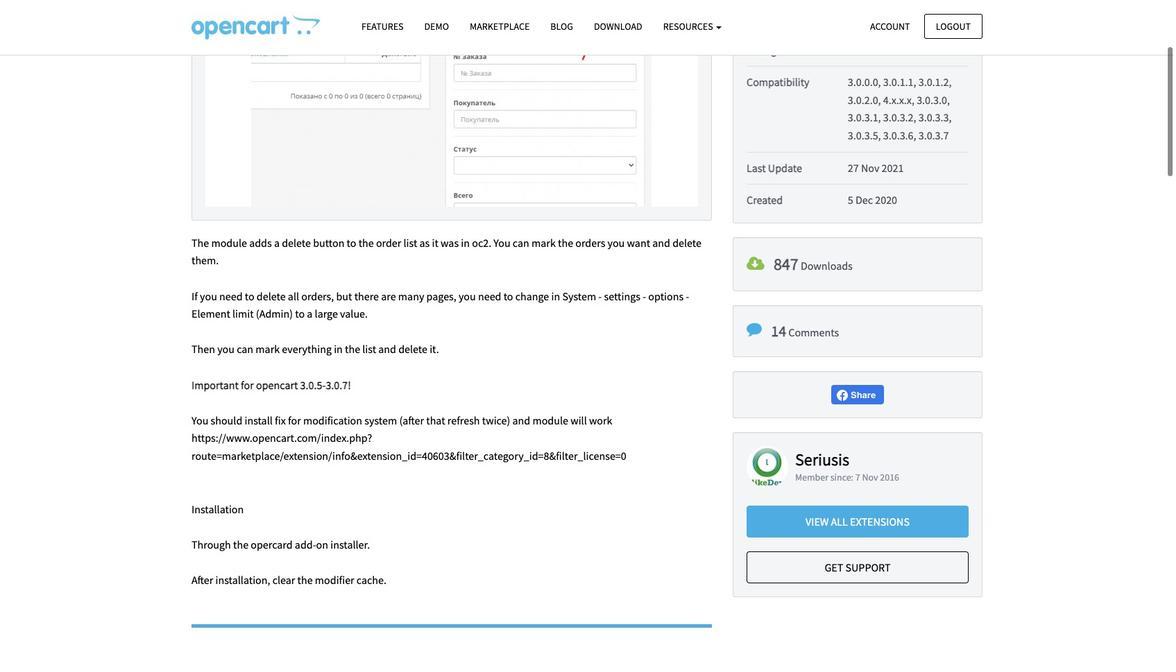 Task type: describe. For each thing, give the bounding box(es) containing it.
2 star light image from the left
[[875, 43, 886, 55]]

everything
[[282, 343, 332, 356]]

support
[[846, 561, 891, 575]]

delete right want
[[673, 236, 702, 250]]

you inside you should install fix for modification system (after that refresh twice) and module will work https://www.opencart.com/index.php? route=marketplace/extension/info&extension_id=40603&filter_category_id=8&filter_license=0
[[192, 414, 209, 428]]

large
[[315, 307, 338, 321]]

the right through
[[233, 538, 249, 552]]

1 - from the left
[[599, 289, 602, 303]]

update
[[768, 161, 803, 175]]

demo link
[[414, 15, 460, 39]]

to up limit
[[245, 289, 255, 303]]

are
[[381, 289, 396, 303]]

last
[[747, 161, 766, 175]]

features link
[[351, 15, 414, 39]]

modifier
[[315, 574, 355, 587]]

0 horizontal spatial list
[[363, 343, 376, 356]]

that
[[426, 414, 445, 428]]

cloud download image
[[747, 255, 765, 272]]

download
[[594, 20, 643, 33]]

can inside the module adds a delete button to the order list as it was in oc2. you can mark the orders you want and delete them.
[[513, 236, 530, 250]]

blog link
[[540, 15, 584, 39]]

if you need to delete all orders, but there are many pages, you need to change in system - settings - options - element limit (admin) to a large value.
[[192, 289, 690, 321]]

if
[[192, 289, 198, 303]]

view all extensions link
[[747, 506, 969, 538]]

3.0.3.1,
[[848, 111, 881, 125]]

3.0.3.0,
[[917, 93, 950, 107]]

3.0.0.0, 3.0.1.1, 3.0.1.2, 3.0.2.0, 4.x.x.x, 3.0.3.0, 3.0.3.1, 3.0.3.2, 3.0.3.3, 3.0.3.5, 3.0.3.6, 3.0.3.7
[[848, 75, 952, 142]]

https://www.opencart.com/index.php?
[[192, 431, 372, 445]]

2 need from the left
[[478, 289, 502, 303]]

was
[[441, 236, 459, 250]]

logout link
[[925, 14, 983, 39]]

0 horizontal spatial mark
[[256, 343, 280, 356]]

account
[[871, 20, 911, 32]]

27 nov 2021
[[848, 161, 904, 175]]

fix
[[275, 414, 286, 428]]

list inside the module adds a delete button to the order list as it was in oc2. you can mark the orders you want and delete them.
[[404, 236, 418, 250]]

seriusis image
[[747, 447, 789, 488]]

1 vertical spatial all
[[831, 515, 848, 529]]

marketplace link
[[460, 15, 540, 39]]

3.0.1.1,
[[884, 75, 917, 89]]

0 horizontal spatial in
[[334, 343, 343, 356]]

opencart - order delete button for opencart 3 image
[[192, 15, 320, 40]]

the
[[192, 236, 209, 250]]

3.0.7!
[[326, 378, 351, 392]]

to left change
[[504, 289, 513, 303]]

the down value.
[[345, 343, 360, 356]]

you should install fix for modification system (after that refresh twice) and module will work https://www.opencart.com/index.php? route=marketplace/extension/info&extension_id=40603&filter_category_id=8&filter_license=0
[[192, 414, 627, 463]]

2021
[[882, 161, 904, 175]]

847
[[774, 253, 799, 275]]

dec
[[856, 193, 873, 207]]

you inside the module adds a delete button to the order list as it was in oc2. you can mark the orders you want and delete them.
[[494, 236, 511, 250]]

5 dec 2020
[[848, 193, 898, 207]]

3.0.3.6,
[[884, 128, 917, 142]]

nov inside seriusis member since: 7 nov 2016
[[863, 472, 879, 484]]

3.0.3.3,
[[919, 111, 952, 125]]

you right if
[[200, 289, 217, 303]]

in inside if you need to delete all orders, but there are many pages, you need to change in system - settings - options - element limit (admin) to a large value.
[[552, 289, 560, 303]]

compatibility
[[747, 75, 810, 89]]

star light o image
[[902, 43, 913, 55]]

5
[[848, 193, 854, 207]]

the left orders
[[558, 236, 574, 250]]

orders,
[[301, 289, 334, 303]]

member
[[796, 472, 829, 484]]

view all extensions
[[806, 515, 910, 529]]

clear
[[273, 574, 295, 587]]

modification
[[303, 414, 362, 428]]

after installation, clear the modifier cache.
[[192, 574, 387, 587]]

want
[[627, 236, 651, 250]]

then
[[192, 343, 215, 356]]

comment image
[[747, 322, 762, 338]]

element
[[192, 307, 230, 321]]

installation
[[192, 503, 244, 516]]

after
[[192, 574, 213, 587]]

3.0.2.0,
[[848, 93, 881, 107]]

1 need from the left
[[219, 289, 243, 303]]

limit
[[233, 307, 254, 321]]

get
[[825, 561, 844, 575]]

it
[[432, 236, 439, 250]]

installation,
[[216, 574, 270, 587]]

change
[[516, 289, 549, 303]]

extensions
[[851, 515, 910, 529]]

install
[[245, 414, 273, 428]]

3.0.1.2,
[[919, 75, 952, 89]]

seriusis
[[796, 449, 850, 471]]

rating
[[747, 43, 777, 57]]

and inside the module adds a delete button to the order list as it was in oc2. you can mark the orders you want and delete them.
[[653, 236, 671, 250]]

account link
[[859, 14, 922, 39]]

important
[[192, 378, 239, 392]]



Task type: locate. For each thing, give the bounding box(es) containing it.
all inside if you need to delete all orders, but there are many pages, you need to change in system - settings - options - element limit (admin) to a large value.
[[288, 289, 299, 303]]

all right view
[[831, 515, 848, 529]]

3.0.3.2,
[[884, 111, 917, 125]]

adds
[[249, 236, 272, 250]]

the
[[359, 236, 374, 250], [558, 236, 574, 250], [345, 343, 360, 356], [233, 538, 249, 552], [298, 574, 313, 587]]

need up limit
[[219, 289, 243, 303]]

847 downloads
[[774, 253, 853, 275]]

2 horizontal spatial and
[[653, 236, 671, 250]]

star light image left star light o icon
[[888, 43, 899, 55]]

many
[[398, 289, 424, 303]]

resources
[[664, 20, 715, 33]]

0 vertical spatial and
[[653, 236, 671, 250]]

should
[[211, 414, 243, 428]]

the right clear
[[298, 574, 313, 587]]

order
[[376, 236, 402, 250]]

resources link
[[653, 15, 733, 39]]

14 comments
[[772, 322, 840, 341]]

features
[[362, 20, 404, 33]]

0 vertical spatial all
[[288, 289, 299, 303]]

and inside you should install fix for modification system (after that refresh twice) and module will work https://www.opencart.com/index.php? route=marketplace/extension/info&extension_id=40603&filter_category_id=8&filter_license=0
[[513, 414, 531, 428]]

module left will
[[533, 414, 569, 428]]

0 vertical spatial module
[[211, 236, 247, 250]]

need
[[219, 289, 243, 303], [478, 289, 502, 303]]

nov right 7
[[863, 472, 879, 484]]

0 horizontal spatial -
[[599, 289, 602, 303]]

-
[[599, 289, 602, 303], [643, 289, 647, 303], [686, 289, 690, 303]]

- right system
[[599, 289, 602, 303]]

all
[[288, 289, 299, 303], [831, 515, 848, 529]]

a inside if you need to delete all orders, but there are many pages, you need to change in system - settings - options - element limit (admin) to a large value.
[[307, 307, 313, 321]]

then you can mark everything in the list and delete it.
[[192, 343, 439, 356]]

4.x.x.x,
[[884, 93, 915, 107]]

(admin)
[[256, 307, 293, 321]]

but
[[336, 289, 352, 303]]

delete inside if you need to delete all orders, but there are many pages, you need to change in system - settings - options - element limit (admin) to a large value.
[[257, 289, 286, 303]]

1 star light image from the left
[[848, 43, 859, 55]]

0 horizontal spatial all
[[288, 289, 299, 303]]

in right everything
[[334, 343, 343, 356]]

2020
[[876, 193, 898, 207]]

2 star light image from the left
[[888, 43, 899, 55]]

downloads
[[801, 259, 853, 273]]

1 horizontal spatial and
[[513, 414, 531, 428]]

since:
[[831, 472, 854, 484]]

1 horizontal spatial list
[[404, 236, 418, 250]]

through the opercard add-on installer.
[[192, 538, 370, 552]]

marketplace
[[470, 20, 530, 33]]

0 vertical spatial in
[[461, 236, 470, 250]]

1 horizontal spatial a
[[307, 307, 313, 321]]

(after
[[399, 414, 424, 428]]

for left opencart
[[241, 378, 254, 392]]

to down orders,
[[295, 307, 305, 321]]

the module adds a delete button to the order list as it was in oc2. you can mark the orders you want and delete them.
[[192, 236, 702, 268]]

14
[[772, 322, 787, 341]]

mark up important for opencart 3.0.5-3.0.7!
[[256, 343, 280, 356]]

cache.
[[357, 574, 387, 587]]

1 vertical spatial module
[[533, 414, 569, 428]]

0 horizontal spatial module
[[211, 236, 247, 250]]

all left orders,
[[288, 289, 299, 303]]

0 horizontal spatial a
[[274, 236, 280, 250]]

in right change
[[552, 289, 560, 303]]

logout
[[936, 20, 971, 32]]

list left as
[[404, 236, 418, 250]]

last update
[[747, 161, 803, 175]]

documentation
[[774, 9, 846, 23]]

1 horizontal spatial star light image
[[888, 43, 899, 55]]

to inside the module adds a delete button to the order list as it was in oc2. you can mark the orders you want and delete them.
[[347, 236, 356, 250]]

0 horizontal spatial can
[[237, 343, 253, 356]]

delete left it.
[[399, 343, 428, 356]]

module
[[211, 236, 247, 250], [533, 414, 569, 428]]

can down limit
[[237, 343, 253, 356]]

mark inside the module adds a delete button to the order list as it was in oc2. you can mark the orders you want and delete them.
[[532, 236, 556, 250]]

seriusis member since: 7 nov 2016
[[796, 449, 900, 484]]

0 vertical spatial for
[[241, 378, 254, 392]]

delete
[[282, 236, 311, 250], [673, 236, 702, 250], [257, 289, 286, 303], [399, 343, 428, 356]]

need left change
[[478, 289, 502, 303]]

3.0.0.0,
[[848, 75, 881, 89]]

module right "the"
[[211, 236, 247, 250]]

1 horizontal spatial -
[[643, 289, 647, 303]]

3.0.3.7
[[919, 128, 949, 142]]

and
[[653, 236, 671, 250], [379, 343, 396, 356], [513, 414, 531, 428]]

0 vertical spatial you
[[494, 236, 511, 250]]

3 - from the left
[[686, 289, 690, 303]]

opencart
[[256, 378, 298, 392]]

a
[[274, 236, 280, 250], [307, 307, 313, 321]]

you right oc2.
[[494, 236, 511, 250]]

delete up (admin)
[[257, 289, 286, 303]]

for right fix
[[288, 414, 301, 428]]

value.
[[340, 307, 368, 321]]

to right the button
[[347, 236, 356, 250]]

created
[[747, 193, 783, 207]]

0 horizontal spatial you
[[192, 414, 209, 428]]

2 horizontal spatial -
[[686, 289, 690, 303]]

twice)
[[482, 414, 511, 428]]

it.
[[430, 343, 439, 356]]

on
[[316, 538, 328, 552]]

- left options
[[643, 289, 647, 303]]

a left large
[[307, 307, 313, 321]]

you right then
[[217, 343, 235, 356]]

1 vertical spatial you
[[192, 414, 209, 428]]

delete left the button
[[282, 236, 311, 250]]

a inside the module adds a delete button to the order list as it was in oc2. you can mark the orders you want and delete them.
[[274, 236, 280, 250]]

2 vertical spatial in
[[334, 343, 343, 356]]

3.0.5-
[[300, 378, 326, 392]]

route=marketplace/extension/info&extension_id=40603&filter_category_id=8&filter_license=0
[[192, 449, 627, 463]]

star light image down account link
[[862, 43, 873, 55]]

and right want
[[653, 236, 671, 250]]

1 horizontal spatial you
[[494, 236, 511, 250]]

1 vertical spatial list
[[363, 343, 376, 356]]

module inside the module adds a delete button to the order list as it was in oc2. you can mark the orders you want and delete them.
[[211, 236, 247, 250]]

star light image
[[862, 43, 873, 55], [888, 43, 899, 55]]

0 horizontal spatial and
[[379, 343, 396, 356]]

order delete button for opencart 3 image
[[206, 0, 698, 207]]

0 horizontal spatial star light image
[[848, 43, 859, 55]]

2 - from the left
[[643, 289, 647, 303]]

you left should
[[192, 414, 209, 428]]

can right oc2.
[[513, 236, 530, 250]]

work
[[589, 414, 613, 428]]

1 horizontal spatial can
[[513, 236, 530, 250]]

demo
[[425, 20, 449, 33]]

1 vertical spatial can
[[237, 343, 253, 356]]

in right was
[[461, 236, 470, 250]]

1 star light image from the left
[[862, 43, 873, 55]]

options
[[649, 289, 684, 303]]

1 vertical spatial in
[[552, 289, 560, 303]]

nov right 27
[[862, 161, 880, 175]]

system
[[563, 289, 597, 303]]

0 vertical spatial a
[[274, 236, 280, 250]]

and left it.
[[379, 343, 396, 356]]

mark
[[532, 236, 556, 250], [256, 343, 280, 356]]

1 horizontal spatial all
[[831, 515, 848, 529]]

settings
[[604, 289, 641, 303]]

1 vertical spatial nov
[[863, 472, 879, 484]]

1 horizontal spatial mark
[[532, 236, 556, 250]]

list down value.
[[363, 343, 376, 356]]

0 vertical spatial mark
[[532, 236, 556, 250]]

button
[[313, 236, 345, 250]]

0 vertical spatial can
[[513, 236, 530, 250]]

0 horizontal spatial star light image
[[862, 43, 873, 55]]

important for opencart 3.0.5-3.0.7!
[[192, 378, 351, 392]]

you inside the module adds a delete button to the order list as it was in oc2. you can mark the orders you want and delete them.
[[608, 236, 625, 250]]

star light image
[[848, 43, 859, 55], [875, 43, 886, 55]]

nov
[[862, 161, 880, 175], [863, 472, 879, 484]]

oc2.
[[472, 236, 492, 250]]

2 vertical spatial and
[[513, 414, 531, 428]]

7
[[856, 472, 861, 484]]

blog
[[551, 20, 573, 33]]

a right adds
[[274, 236, 280, 250]]

1 horizontal spatial module
[[533, 414, 569, 428]]

2016
[[881, 472, 900, 484]]

for
[[241, 378, 254, 392], [288, 414, 301, 428]]

you right pages,
[[459, 289, 476, 303]]

1 vertical spatial a
[[307, 307, 313, 321]]

through
[[192, 538, 231, 552]]

the left order
[[359, 236, 374, 250]]

1 vertical spatial for
[[288, 414, 301, 428]]

1 horizontal spatial in
[[461, 236, 470, 250]]

you left want
[[608, 236, 625, 250]]

star light image up 3.0.0.0,
[[848, 43, 859, 55]]

- right options
[[686, 289, 690, 303]]

included
[[849, 9, 889, 23]]

0 horizontal spatial need
[[219, 289, 243, 303]]

2 horizontal spatial in
[[552, 289, 560, 303]]

you
[[494, 236, 511, 250], [192, 414, 209, 428]]

comments
[[789, 326, 840, 340]]

mark left orders
[[532, 236, 556, 250]]

1 horizontal spatial need
[[478, 289, 502, 303]]

1 horizontal spatial for
[[288, 414, 301, 428]]

3.0.3.5,
[[848, 128, 881, 142]]

in inside the module adds a delete button to the order list as it was in oc2. you can mark the orders you want and delete them.
[[461, 236, 470, 250]]

installer.
[[331, 538, 370, 552]]

0 vertical spatial nov
[[862, 161, 880, 175]]

add-
[[295, 538, 316, 552]]

star light image down account link
[[875, 43, 886, 55]]

there
[[355, 289, 379, 303]]

0 vertical spatial list
[[404, 236, 418, 250]]

1 vertical spatial mark
[[256, 343, 280, 356]]

them.
[[192, 254, 219, 268]]

and right twice)
[[513, 414, 531, 428]]

refresh
[[448, 414, 480, 428]]

1 horizontal spatial star light image
[[875, 43, 886, 55]]

1 vertical spatial and
[[379, 343, 396, 356]]

module inside you should install fix for modification system (after that refresh twice) and module will work https://www.opencart.com/index.php? route=marketplace/extension/info&extension_id=40603&filter_category_id=8&filter_license=0
[[533, 414, 569, 428]]

as
[[420, 236, 430, 250]]

for inside you should install fix for modification system (after that refresh twice) and module will work https://www.opencart.com/index.php? route=marketplace/extension/info&extension_id=40603&filter_category_id=8&filter_license=0
[[288, 414, 301, 428]]

0 horizontal spatial for
[[241, 378, 254, 392]]



Task type: vqa. For each thing, say whether or not it's contained in the screenshot.
"Search for extensions and themes" text field
no



